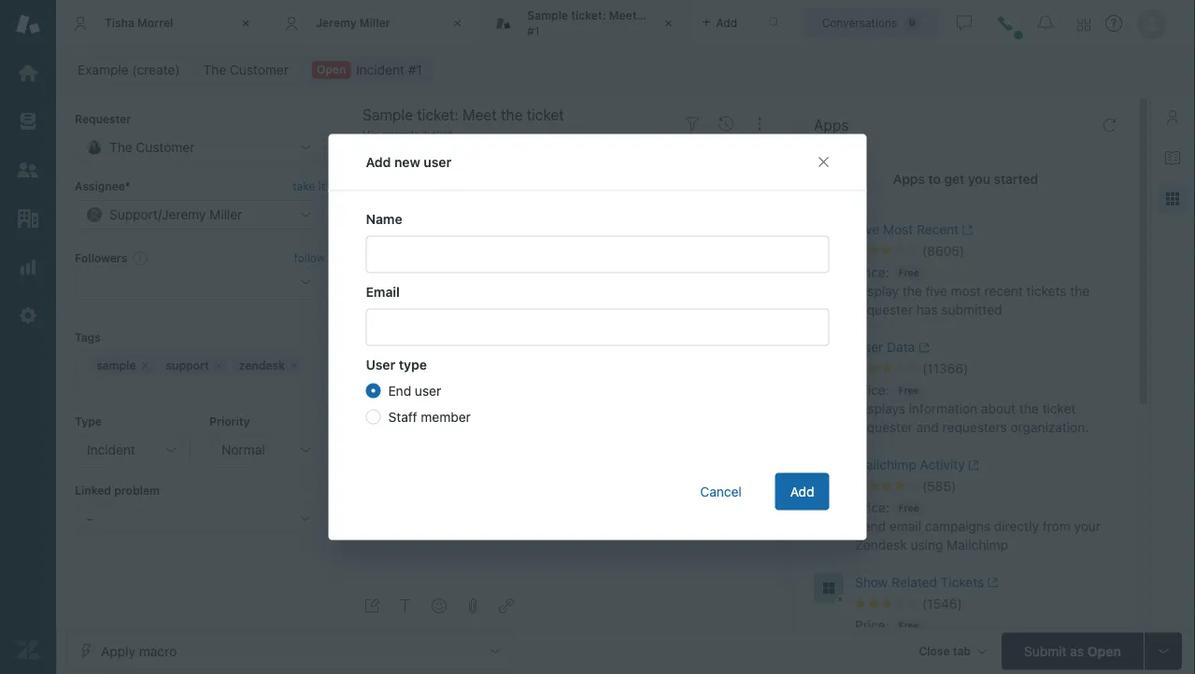 Task type: vqa. For each thing, say whether or not it's contained in the screenshot.
Details
no



Task type: locate. For each thing, give the bounding box(es) containing it.
0 vertical spatial requester
[[855, 302, 913, 318]]

tickets
[[941, 575, 984, 590]]

0 vertical spatial you
[[619, 141, 641, 157]]

the down thanks,
[[415, 192, 438, 207]]

format text image
[[398, 599, 413, 614]]

1 vertical spatial apps
[[893, 171, 925, 187]]

2 horizontal spatial ticket
[[1042, 401, 1076, 417]]

0 vertical spatial mailchimp
[[855, 457, 917, 473]]

the inside i'm sending an email because i'm having a problem setting up your new product. can you help me troubleshoot? thanks, the customer
[[415, 192, 438, 207]]

customer inside secondary element
[[230, 62, 289, 78]]

as
[[1070, 644, 1084, 659]]

you down 'having' at the right of the page
[[619, 141, 641, 157]]

free inside price: free
[[899, 620, 919, 631]]

organizations image
[[16, 207, 40, 231]]

email inside price: free send email campaigns directly from your zendesk using mailchimp
[[889, 519, 921, 534]]

free for the
[[899, 267, 919, 278]]

user up thanks,
[[424, 154, 451, 170]]

1 vertical spatial problem
[[114, 484, 160, 497]]

0 horizontal spatial open
[[317, 63, 346, 76]]

0 horizontal spatial the
[[203, 62, 226, 78]]

user
[[424, 154, 451, 170], [415, 383, 441, 399]]

apps left get
[[893, 171, 925, 187]]

(585)
[[922, 479, 956, 494]]

knowledge image
[[1165, 150, 1180, 165]]

(opens in a new tab) image up (8605)
[[959, 225, 973, 236]]

1 horizontal spatial open
[[1088, 644, 1121, 659]]

the right in
[[587, 334, 607, 350]]

and
[[916, 420, 939, 435]]

requester
[[855, 302, 913, 318], [855, 420, 913, 435]]

0 horizontal spatial apps
[[814, 116, 849, 134]]

0 horizontal spatial to
[[744, 317, 756, 333]]

show related tickets image
[[814, 574, 844, 604]]

1 horizontal spatial user
[[855, 340, 883, 355]]

here's a link to our assembly instructions in the mean time.
[[415, 317, 756, 350]]

1 horizontal spatial the
[[415, 192, 438, 207]]

0 horizontal spatial can
[[592, 141, 616, 157]]

. can you confirm your kit came with all parts of the
[[415, 284, 753, 316]]

example
[[78, 62, 129, 78]]

the right (create)
[[203, 62, 226, 78]]

2 requester from the top
[[855, 420, 913, 435]]

free
[[899, 267, 919, 278], [899, 385, 919, 396], [899, 503, 919, 513], [899, 620, 919, 631]]

ticket
[[661, 9, 692, 22], [423, 128, 453, 142], [1042, 401, 1076, 417]]

(opens in a new tab) image
[[959, 225, 973, 236], [965, 460, 979, 471], [984, 578, 999, 589]]

get help image
[[1105, 15, 1122, 32]]

sample
[[382, 128, 420, 142]]

user left type
[[366, 357, 395, 372]]

1 vertical spatial add
[[790, 484, 814, 499]]

free inside price: free send email campaigns directly from your zendesk using mailchimp
[[899, 503, 919, 513]]

problem inside i'm sending an email because i'm having a problem setting up your new product. can you help me troubleshoot? thanks, the customer
[[672, 125, 722, 140]]

1 horizontal spatial i'm
[[596, 125, 615, 140]]

0 horizontal spatial close image
[[237, 14, 255, 33]]

apps
[[814, 116, 849, 134], [893, 171, 925, 187]]

take it
[[293, 180, 325, 193]]

4 free from the top
[[899, 620, 919, 631]]

(create)
[[132, 62, 180, 78]]

user data image
[[814, 338, 844, 368]]

1 horizontal spatial to
[[928, 171, 941, 187]]

1 horizontal spatial add
[[790, 484, 814, 499]]

staff
[[388, 409, 417, 425]]

example (create) button
[[65, 57, 192, 83]]

problem up me at the top of the page
[[672, 125, 722, 140]]

can inside . can you confirm your kit came with all parts of the
[[729, 284, 753, 299]]

you up our
[[415, 301, 437, 316]]

send
[[855, 519, 886, 534]]

(opens in a new tab) image
[[915, 342, 929, 353]]

2 horizontal spatial you
[[968, 171, 990, 187]]

1 vertical spatial can
[[729, 284, 753, 299]]

mailchimp down and
[[855, 457, 917, 473]]

1 vertical spatial open
[[1088, 644, 1121, 659]]

assignee*
[[75, 180, 130, 193]]

i'm up setting
[[415, 125, 433, 140]]

price: down show
[[855, 618, 889, 633]]

0 horizontal spatial i'm
[[415, 125, 433, 140]]

0 horizontal spatial a
[[661, 125, 668, 140]]

using
[[911, 538, 943, 553]]

close image up the customer
[[237, 14, 255, 33]]

1 vertical spatial customer
[[441, 192, 500, 207]]

ticket left up
[[423, 128, 453, 142]]

1 vertical spatial the
[[415, 192, 438, 207]]

user inside dialog
[[366, 357, 395, 372]]

0 vertical spatial open
[[317, 63, 346, 76]]

user
[[855, 340, 883, 355], [366, 357, 395, 372]]

price: for display
[[855, 265, 889, 280]]

price: for displays
[[855, 383, 889, 398]]

close image inside the tisha morrel tab
[[237, 14, 255, 33]]

0 vertical spatial can
[[592, 141, 616, 157]]

tab
[[479, 0, 692, 47]]

1 horizontal spatial ticket
[[661, 9, 692, 22]]

linked problem
[[75, 484, 160, 497]]

the inside sample ticket: meet the ticket #1
[[640, 9, 658, 22]]

1 horizontal spatial mailchimp
[[947, 538, 1008, 553]]

to
[[928, 171, 941, 187], [744, 317, 756, 333]]

started
[[994, 171, 1038, 187]]

3 price: from the top
[[855, 500, 889, 516]]

0 vertical spatial problem
[[672, 125, 722, 140]]

zendesk support image
[[16, 12, 40, 36]]

free up displays
[[899, 385, 919, 396]]

can inside i'm sending an email because i'm having a problem setting up your new product. can you help me troubleshoot? thanks, the customer
[[592, 141, 616, 157]]

user data
[[855, 340, 915, 355]]

new inside i'm sending an email because i'm having a problem setting up your new product. can you help me troubleshoot? thanks, the customer
[[509, 141, 534, 157]]

user for user type
[[366, 357, 395, 372]]

your left kit
[[490, 301, 517, 316]]

3 free from the top
[[899, 503, 919, 513]]

1 horizontal spatial close image
[[659, 14, 678, 33]]

2 vertical spatial you
[[415, 301, 437, 316]]

1 horizontal spatial a
[[709, 317, 716, 333]]

Email field
[[366, 309, 829, 346]]

0 vertical spatial customer
[[230, 62, 289, 78]]

free up display
[[899, 267, 919, 278]]

zendesk
[[855, 538, 907, 553]]

requester down displays
[[855, 420, 913, 435]]

close modal image
[[816, 155, 831, 170]]

0 vertical spatial email
[[506, 125, 538, 140]]

0 vertical spatial add
[[366, 154, 391, 170]]

linked
[[75, 484, 111, 497]]

email right an
[[506, 125, 538, 140]]

(opens in a new tab) image for show related tickets
[[984, 578, 999, 589]]

new down via sample ticket
[[394, 154, 420, 170]]

i'm
[[415, 125, 433, 140], [596, 125, 615, 140]]

1 horizontal spatial problem
[[672, 125, 722, 140]]

ticket inside price: free displays information about the ticket requester and requesters organization.
[[1042, 401, 1076, 417]]

price: inside price: free send email campaigns directly from your zendesk using mailchimp
[[855, 500, 889, 516]]

1 vertical spatial (opens in a new tab) image
[[965, 460, 979, 471]]

the customer
[[203, 62, 289, 78]]

add down via
[[366, 154, 391, 170]]

free inside price: free display the five most recent tickets the requester has submitted
[[899, 267, 919, 278]]

email up 'using' at the right of the page
[[889, 519, 921, 534]]

Public reply composer text field
[[353, 516, 773, 556]]

add inside button
[[790, 484, 814, 499]]

ticket right meet
[[661, 9, 692, 22]]

1 free from the top
[[899, 267, 919, 278]]

apps image
[[1165, 192, 1180, 207]]

1 horizontal spatial customer
[[441, 192, 500, 207]]

open right as
[[1088, 644, 1121, 659]]

email inside i'm sending an email because i'm having a problem setting up your new product. can you help me troubleshoot? thanks, the customer
[[506, 125, 538, 140]]

1 vertical spatial you
[[968, 171, 990, 187]]

(opens in a new tab) image inside show related tickets "link"
[[984, 578, 999, 589]]

4 stars. 585 reviews. element
[[855, 478, 1125, 495]]

price: up display
[[855, 265, 889, 280]]

1 price: from the top
[[855, 265, 889, 280]]

open inside open link
[[317, 63, 346, 76]]

0 horizontal spatial you
[[415, 301, 437, 316]]

Name field
[[366, 236, 829, 273]]

you right get
[[968, 171, 990, 187]]

price: inside price: free displays information about the ticket requester and requesters organization.
[[855, 383, 889, 398]]

mailchimp inside price: free send email campaigns directly from your zendesk using mailchimp
[[947, 538, 1008, 553]]

jeremy
[[316, 16, 357, 29]]

assign
[[415, 261, 450, 274]]

add new user
[[366, 154, 451, 170]]

2 price: from the top
[[855, 383, 889, 398]]

about
[[981, 401, 1016, 417]]

follow button
[[294, 249, 325, 266]]

new down subject field
[[509, 141, 534, 157]]

the up here's
[[671, 301, 690, 316]]

submit
[[1024, 644, 1067, 659]]

cc button
[[762, 488, 780, 505]]

0 horizontal spatial add
[[366, 154, 391, 170]]

1 vertical spatial email
[[889, 519, 921, 534]]

1 requester from the top
[[855, 302, 913, 318]]

1 vertical spatial mailchimp
[[947, 538, 1008, 553]]

jeremy miller tab
[[267, 0, 479, 47]]

normal
[[221, 442, 265, 458]]

requester down display
[[855, 302, 913, 318]]

secondary element
[[56, 51, 1195, 89]]

troubleshoot?
[[415, 158, 498, 174]]

because
[[542, 125, 593, 140]]

close image
[[237, 14, 255, 33], [659, 14, 678, 33]]

(opens in a new tab) image inside the "mailchimp activity" link
[[965, 460, 979, 471]]

mean
[[610, 334, 644, 350]]

free down related
[[899, 620, 919, 631]]

open down jeremy
[[317, 63, 346, 76]]

0 vertical spatial ticket
[[661, 9, 692, 22]]

close image inside tab
[[659, 14, 678, 33]]

can down because
[[592, 141, 616, 157]]

your down an
[[479, 141, 506, 157]]

the
[[640, 9, 658, 22], [902, 284, 922, 299], [1070, 284, 1090, 299], [671, 301, 690, 316], [587, 334, 607, 350], [1019, 401, 1039, 417]]

(opens in a new tab) image up 3 stars. 1546 reviews. element
[[984, 578, 999, 589]]

(opens in a new tab) image for mailchimp activity
[[965, 460, 979, 471]]

1 horizontal spatial email
[[889, 519, 921, 534]]

2 i'm from the left
[[596, 125, 615, 140]]

0 horizontal spatial ticket
[[423, 128, 453, 142]]

0 horizontal spatial new
[[394, 154, 420, 170]]

add right cc
[[790, 484, 814, 499]]

has
[[916, 302, 938, 318]]

price: inside price: free display the five most recent tickets the requester has submitted
[[855, 265, 889, 280]]

apps up close modal image
[[814, 116, 849, 134]]

incident button
[[75, 435, 191, 465]]

to left get
[[928, 171, 941, 187]]

your
[[479, 141, 506, 157], [490, 301, 517, 316], [1074, 519, 1101, 534]]

1 vertical spatial requester
[[855, 420, 913, 435]]

free inside price: free displays information about the ticket requester and requesters organization.
[[899, 385, 919, 396]]

five
[[926, 284, 947, 299]]

2 free from the top
[[899, 385, 919, 396]]

0 vertical spatial a
[[661, 125, 668, 140]]

1 horizontal spatial you
[[619, 141, 641, 157]]

open
[[317, 63, 346, 76], [1088, 644, 1121, 659]]

2 vertical spatial ticket
[[1042, 401, 1076, 417]]

tags
[[75, 331, 101, 344]]

2 close image from the left
[[659, 14, 678, 33]]

price: up send on the bottom right of the page
[[855, 500, 889, 516]]

0 horizontal spatial customer
[[230, 62, 289, 78]]

to right 'link'
[[744, 317, 756, 333]]

the right meet
[[640, 9, 658, 22]]

1 vertical spatial to
[[744, 317, 756, 333]]

price: up displays
[[855, 383, 889, 398]]

mailchimp down campaigns
[[947, 538, 1008, 553]]

avatar image
[[363, 238, 400, 276]]

(opens in a new tab) image up "4 stars. 585 reviews." element
[[965, 460, 979, 471]]

user left data
[[855, 340, 883, 355]]

0 vertical spatial your
[[479, 141, 506, 157]]

your inside price: free send email campaigns directly from your zendesk using mailchimp
[[1074, 519, 1101, 534]]

0 vertical spatial apps
[[814, 116, 849, 134]]

user for user data
[[855, 340, 883, 355]]

a left 'link'
[[709, 317, 716, 333]]

your right from
[[1074, 519, 1101, 534]]

2 vertical spatial your
[[1074, 519, 1101, 534]]

problem down incident popup button
[[114, 484, 160, 497]]

1 vertical spatial a
[[709, 317, 716, 333]]

1 vertical spatial user
[[366, 357, 395, 372]]

a up help
[[661, 125, 668, 140]]

0 vertical spatial user
[[855, 340, 883, 355]]

email
[[506, 125, 538, 140], [889, 519, 921, 534]]

1 vertical spatial your
[[490, 301, 517, 316]]

0 vertical spatial user
[[424, 154, 451, 170]]

0 horizontal spatial email
[[506, 125, 538, 140]]

close image right meet
[[659, 14, 678, 33]]

0 vertical spatial the
[[203, 62, 226, 78]]

1 horizontal spatial can
[[729, 284, 753, 299]]

email
[[366, 284, 400, 299]]

(1546)
[[922, 597, 962, 612]]

(11366)
[[922, 361, 968, 377]]

add new user dialog
[[328, 134, 867, 541]]

i'm left 'having' at the right of the page
[[596, 125, 615, 140]]

conversations
[[822, 16, 897, 29]]

the up organization.
[[1019, 401, 1039, 417]]

free up 'using' at the right of the page
[[899, 503, 919, 513]]

tab containing sample ticket: meet the ticket
[[479, 0, 692, 47]]

you
[[619, 141, 641, 157], [968, 171, 990, 187], [415, 301, 437, 316]]

1 horizontal spatial apps
[[893, 171, 925, 187]]

sample ticket: meet the ticket #1
[[527, 9, 692, 37]]

can
[[592, 141, 616, 157], [729, 284, 753, 299]]

jeremy miller
[[316, 16, 390, 29]]

zendesk products image
[[1077, 18, 1090, 31]]

related
[[892, 575, 937, 590]]

close image for tab containing sample ticket: meet the ticket
[[659, 14, 678, 33]]

help
[[645, 141, 671, 157]]

conversationlabel log
[[344, 66, 795, 499]]

tickets
[[1027, 284, 1067, 299]]

(opens in a new tab) image inside five most recent link
[[959, 225, 973, 236]]

tisha morrel tab
[[56, 0, 267, 47]]

1 horizontal spatial new
[[509, 141, 534, 157]]

price:
[[855, 265, 889, 280], [855, 383, 889, 398], [855, 500, 889, 516], [855, 618, 889, 633]]

Subject field
[[359, 104, 672, 126]]

can right '.'
[[729, 284, 753, 299]]

customers image
[[16, 158, 40, 182]]

2 vertical spatial (opens in a new tab) image
[[984, 578, 999, 589]]

user up the staff member
[[415, 383, 441, 399]]

having
[[618, 125, 658, 140]]

directly
[[994, 519, 1039, 534]]

ticket up organization.
[[1042, 401, 1076, 417]]

customer
[[230, 62, 289, 78], [441, 192, 500, 207]]

0 vertical spatial (opens in a new tab) image
[[959, 225, 973, 236]]

1 close image from the left
[[237, 14, 255, 33]]

most
[[951, 284, 981, 299]]

came
[[538, 301, 571, 316]]

0 horizontal spatial user
[[366, 357, 395, 372]]

you inside . can you confirm your kit came with all parts of the
[[415, 301, 437, 316]]



Task type: describe. For each thing, give the bounding box(es) containing it.
time.
[[647, 334, 677, 350]]

campaigns
[[925, 519, 990, 534]]

the up the has on the top
[[902, 284, 922, 299]]

mailchimp activity image
[[814, 456, 844, 486]]

apps for apps to get you started
[[893, 171, 925, 187]]

mailchimp activity
[[855, 457, 965, 473]]

3 stars. 8605 reviews. element
[[855, 243, 1125, 260]]

with
[[575, 301, 600, 316]]

me
[[674, 141, 693, 157]]

add button
[[775, 473, 829, 511]]

sample
[[527, 9, 568, 22]]

information
[[909, 401, 978, 417]]

requester inside price: free displays information about the ticket requester and requesters organization.
[[855, 420, 913, 435]]

price: free displays information about the ticket requester and requesters organization.
[[855, 383, 1089, 435]]

here's
[[666, 317, 705, 333]]

1 vertical spatial user
[[415, 383, 441, 399]]

in
[[573, 334, 584, 350]]

activity
[[920, 457, 965, 473]]

up
[[460, 141, 475, 157]]

setting
[[415, 141, 457, 157]]

new inside dialog
[[394, 154, 420, 170]]

end
[[388, 383, 411, 399]]

1 vertical spatial ticket
[[423, 128, 453, 142]]

gun
[[720, 301, 746, 316]]

of
[[655, 301, 667, 316]]

show
[[855, 575, 888, 590]]

reporting image
[[16, 255, 40, 279]]

normal button
[[209, 435, 325, 465]]

3 stars. 11366 reviews. element
[[855, 361, 1125, 377]]

zendesk image
[[16, 638, 40, 662]]

(opens in a new tab) image for five most recent
[[959, 225, 973, 236]]

via
[[363, 128, 379, 142]]

from
[[1043, 519, 1071, 534]]

the right tickets
[[1070, 284, 1090, 299]]

a inside here's a link to our assembly instructions in the mean time.
[[709, 317, 716, 333]]

recent
[[917, 222, 959, 237]]

free for email
[[899, 503, 919, 513]]

draft mode image
[[364, 599, 379, 614]]

meet
[[609, 9, 637, 22]]

the customer link
[[191, 57, 301, 83]]

tabs tab list
[[56, 0, 748, 47]]

customer inside i'm sending an email because i'm having a problem setting up your new product. can you help me troubleshoot? thanks, the customer
[[441, 192, 500, 207]]

price: free display the five most recent tickets the requester has submitted
[[855, 265, 1090, 318]]

1 i'm from the left
[[415, 125, 433, 140]]

parts
[[620, 301, 651, 316]]

open link
[[300, 57, 434, 83]]

the inside price: free displays information about the ticket requester and requesters organization.
[[1019, 401, 1039, 417]]

requester inside price: free display the five most recent tickets the requester has submitted
[[855, 302, 913, 318]]

user data link
[[855, 338, 1091, 361]]

displays
[[855, 401, 905, 417]]

cancel
[[700, 484, 742, 499]]

(8605)
[[922, 243, 964, 259]]

name
[[366, 211, 402, 227]]

3 stars. 1546 reviews. element
[[855, 596, 1125, 613]]

type
[[399, 357, 427, 372]]

views image
[[16, 109, 40, 134]]

data
[[887, 340, 915, 355]]

apps for apps
[[814, 116, 849, 134]]

0 horizontal spatial problem
[[114, 484, 160, 497]]

tisha
[[105, 16, 134, 29]]

fun
[[694, 301, 717, 316]]

member
[[421, 409, 471, 425]]

recent
[[984, 284, 1023, 299]]

most
[[883, 222, 913, 237]]

staff member
[[388, 409, 471, 425]]

instructions
[[499, 334, 570, 350]]

end user
[[388, 383, 441, 399]]

all
[[603, 301, 617, 316]]

email for an
[[506, 125, 538, 140]]

main element
[[0, 0, 56, 675]]

price: free send email campaigns directly from your zendesk using mailchimp
[[855, 500, 1101, 553]]

priority
[[209, 415, 250, 429]]

assassination
[[415, 317, 502, 333]]

add for add new user
[[366, 154, 391, 170]]

ticket:
[[571, 9, 606, 22]]

the inside secondary element
[[203, 62, 226, 78]]

cc
[[762, 489, 780, 504]]

to inside here's a link to our assembly instructions in the mean time.
[[744, 317, 756, 333]]

tisha morrel
[[105, 16, 173, 29]]

the inside . can you confirm your kit came with all parts of the
[[671, 301, 690, 316]]

here's a link to our assembly instructions in the mean time. link
[[415, 317, 756, 350]]

you inside i'm sending an email because i'm having a problem setting up your new product. can you help me troubleshoot? thanks, the customer
[[619, 141, 641, 157]]

add attachment image
[[465, 599, 480, 614]]

add link (cmd k) image
[[499, 599, 514, 614]]

five most recent link
[[855, 221, 1091, 243]]

the inside here's a link to our assembly instructions in the mean time.
[[587, 334, 607, 350]]

show related tickets link
[[855, 574, 1091, 596]]

a inside i'm sending an email because i'm having a problem setting up your new product. can you help me troubleshoot? thanks, the customer
[[661, 125, 668, 140]]

five most recent
[[855, 222, 959, 237]]

organization.
[[1011, 420, 1089, 435]]

events image
[[719, 117, 733, 131]]

submitted
[[941, 302, 1002, 318]]

free for information
[[899, 385, 919, 396]]

miller
[[360, 16, 390, 29]]

product.
[[537, 141, 589, 157]]

ticket inside sample ticket: meet the ticket #1
[[661, 9, 692, 22]]

five most recent image
[[814, 221, 844, 250]]

via sample ticket
[[363, 128, 453, 142]]

take it button
[[293, 177, 325, 196]]

admin image
[[16, 304, 40, 328]]

follow
[[294, 251, 325, 264]]

price: free
[[855, 618, 919, 633]]

add for add
[[790, 484, 814, 499]]

your inside i'm sending an email because i'm having a problem setting up your new product. can you help me troubleshoot? thanks, the customer
[[479, 141, 506, 157]]

get started image
[[16, 61, 40, 85]]

#1
[[527, 24, 540, 37]]

close image
[[448, 14, 467, 33]]

cancel button
[[685, 473, 757, 511]]

display
[[855, 284, 899, 299]]

0 horizontal spatial mailchimp
[[855, 457, 917, 473]]

our
[[415, 334, 435, 350]]

price: for send
[[855, 500, 889, 516]]

insert emojis image
[[432, 599, 447, 614]]

kit
[[520, 301, 535, 316]]

close image for the tisha morrel tab
[[237, 14, 255, 33]]

your inside . can you confirm your kit came with all parts of the
[[490, 301, 517, 316]]

incident
[[87, 442, 135, 458]]

link
[[720, 317, 740, 333]]

confirm
[[440, 301, 486, 316]]

4 price: from the top
[[855, 618, 889, 633]]

assign button
[[415, 259, 450, 276]]

five
[[855, 222, 879, 237]]

it
[[318, 180, 325, 193]]

user type
[[366, 357, 427, 372]]

example (create)
[[78, 62, 180, 78]]

customer context image
[[1165, 109, 1180, 124]]

show related tickets
[[855, 575, 984, 590]]

fun gun assassination fascination playtime kit
[[415, 301, 746, 333]]

0 vertical spatial to
[[928, 171, 941, 187]]

email for send
[[889, 519, 921, 534]]



